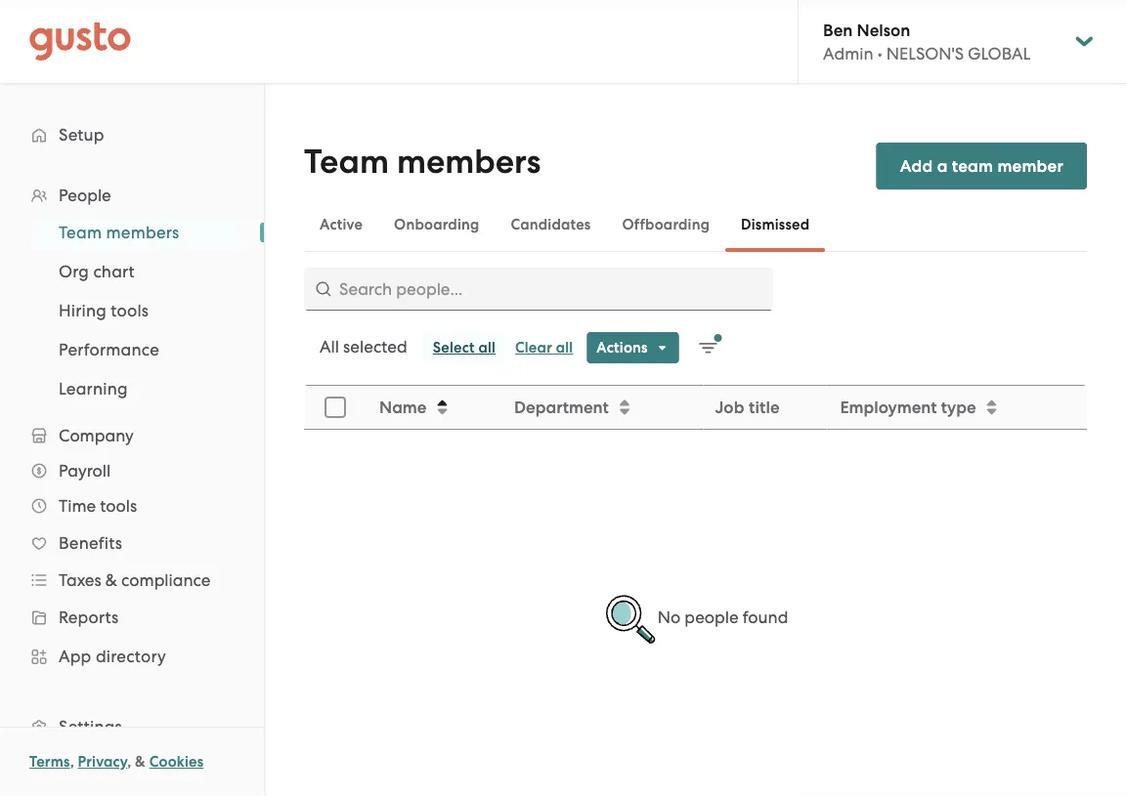 Task type: vqa. For each thing, say whether or not it's contained in the screenshot.
Performance
yes



Task type: describe. For each thing, give the bounding box(es) containing it.
found
[[743, 608, 788, 628]]

actions button
[[587, 332, 679, 364]]

performance link
[[35, 332, 244, 368]]

cookies
[[149, 754, 204, 771]]

offboarding
[[622, 216, 710, 234]]

select all button
[[423, 332, 505, 364]]

nelson
[[857, 20, 910, 40]]

people button
[[20, 178, 244, 213]]

no
[[658, 608, 681, 628]]

setup
[[59, 125, 104, 145]]

cookies button
[[149, 751, 204, 774]]

all for select all
[[478, 339, 496, 357]]

select
[[433, 339, 475, 357]]

member
[[997, 156, 1064, 176]]

nelson's
[[886, 44, 964, 63]]

all
[[320, 337, 339, 357]]

active button
[[304, 201, 378, 248]]

learning
[[59, 379, 128, 399]]

1 vertical spatial &
[[135, 754, 146, 771]]

team members tab list
[[304, 197, 1087, 252]]

privacy
[[78, 754, 127, 771]]

team members link
[[35, 215, 244, 250]]

company
[[59, 426, 134, 446]]

taxes & compliance button
[[20, 563, 244, 598]]

no people found
[[658, 608, 788, 628]]

learning link
[[35, 371, 244, 407]]

team members inside list
[[59, 223, 179, 242]]

global
[[968, 44, 1031, 63]]

candidates
[[511, 216, 591, 234]]

app directory link
[[20, 639, 244, 674]]

performance
[[59, 340, 159, 360]]

time tools button
[[20, 489, 244, 524]]

directory
[[96, 647, 166, 667]]

time
[[59, 497, 96, 516]]

all selected
[[320, 337, 407, 357]]

ben nelson admin • nelson's global
[[823, 20, 1031, 63]]

team
[[952, 156, 993, 176]]

clear all button
[[505, 332, 583, 364]]

1 , from the left
[[70, 754, 74, 771]]

clear all
[[515, 339, 573, 357]]

list containing team members
[[0, 213, 264, 409]]

a
[[937, 156, 948, 176]]

employment type
[[840, 397, 976, 417]]

dismissed button
[[725, 201, 825, 248]]

employment type button
[[828, 387, 1086, 428]]

team inside list
[[59, 223, 102, 242]]

hiring tools link
[[35, 293, 244, 328]]

new notifications image
[[699, 334, 722, 358]]

hiring
[[59, 301, 106, 321]]

ben
[[823, 20, 853, 40]]

admin
[[823, 44, 873, 63]]

Search people... field
[[304, 268, 773, 311]]

org chart
[[59, 262, 135, 282]]

clear
[[515, 339, 552, 357]]

org
[[59, 262, 89, 282]]

dismissed
[[741, 216, 810, 234]]

candidates button
[[495, 201, 606, 248]]

org chart link
[[35, 254, 244, 289]]



Task type: locate. For each thing, give the bounding box(es) containing it.
all right clear
[[556, 339, 573, 357]]

all
[[478, 339, 496, 357], [556, 339, 573, 357]]

onboarding button
[[378, 201, 495, 248]]

team members
[[304, 142, 541, 182], [59, 223, 179, 242]]

0 vertical spatial tools
[[111, 301, 149, 321]]

benefits
[[59, 534, 122, 553]]

1 horizontal spatial &
[[135, 754, 146, 771]]

taxes
[[59, 571, 101, 590]]

, left "privacy"
[[70, 754, 74, 771]]

settings link
[[20, 710, 244, 745]]

reports
[[59, 608, 119, 628]]

0 horizontal spatial team
[[59, 223, 102, 242]]

selected
[[343, 337, 407, 357]]

2 all from the left
[[556, 339, 573, 357]]

terms , privacy , & cookies
[[29, 754, 204, 771]]

name
[[379, 397, 427, 417]]

app directory
[[59, 647, 166, 667]]

& inside dropdown button
[[105, 571, 117, 590]]

actions
[[597, 339, 648, 357]]

1 horizontal spatial members
[[397, 142, 541, 182]]

team members down people dropdown button
[[59, 223, 179, 242]]

0 horizontal spatial team members
[[59, 223, 179, 242]]

list
[[0, 178, 264, 797], [0, 213, 264, 409]]

0 vertical spatial members
[[397, 142, 541, 182]]

0 horizontal spatial members
[[106, 223, 179, 242]]

title
[[749, 397, 780, 417]]

setup link
[[20, 117, 244, 152]]

tools down payroll dropdown button on the left bottom of the page
[[100, 497, 137, 516]]

offboarding button
[[606, 201, 725, 248]]

1 all from the left
[[478, 339, 496, 357]]

app
[[59, 647, 91, 667]]

tools inside dropdown button
[[100, 497, 137, 516]]

1 horizontal spatial team
[[304, 142, 389, 182]]

reports link
[[20, 600, 244, 635]]

terms
[[29, 754, 70, 771]]

1 horizontal spatial team members
[[304, 142, 541, 182]]

0 vertical spatial &
[[105, 571, 117, 590]]

all for clear all
[[556, 339, 573, 357]]

hiring tools
[[59, 301, 149, 321]]

•
[[878, 44, 882, 63]]

2 list from the top
[[0, 213, 264, 409]]

tools
[[111, 301, 149, 321], [100, 497, 137, 516]]

add
[[900, 156, 933, 176]]

chart
[[93, 262, 135, 282]]

members up onboarding on the top left of the page
[[397, 142, 541, 182]]

type
[[941, 397, 976, 417]]

terms link
[[29, 754, 70, 771]]

tools down org chart link
[[111, 301, 149, 321]]

gusto navigation element
[[0, 84, 264, 797]]

1 vertical spatial members
[[106, 223, 179, 242]]

add a team member button
[[877, 143, 1087, 190]]

active
[[320, 216, 363, 234]]

taxes & compliance
[[59, 571, 211, 590]]

privacy link
[[78, 754, 127, 771]]

0 vertical spatial team members
[[304, 142, 541, 182]]

, down settings link
[[127, 754, 131, 771]]

team down people
[[59, 223, 102, 242]]

name button
[[368, 387, 501, 428]]

tools for hiring tools
[[111, 301, 149, 321]]

1 vertical spatial team
[[59, 223, 102, 242]]

team members up onboarding on the top left of the page
[[304, 142, 541, 182]]

people
[[59, 186, 111, 205]]

job title
[[715, 397, 780, 417]]

payroll button
[[20, 454, 244, 489]]

all right select
[[478, 339, 496, 357]]

& right taxes
[[105, 571, 117, 590]]

benefits link
[[20, 526, 244, 561]]

1 horizontal spatial all
[[556, 339, 573, 357]]

all selected status
[[320, 337, 407, 357]]

1 horizontal spatial ,
[[127, 754, 131, 771]]

,
[[70, 754, 74, 771], [127, 754, 131, 771]]

time tools
[[59, 497, 137, 516]]

tools for time tools
[[100, 497, 137, 516]]

home image
[[29, 22, 131, 61]]

members inside list
[[106, 223, 179, 242]]

payroll
[[59, 461, 111, 481]]

company button
[[20, 418, 244, 454]]

0 vertical spatial team
[[304, 142, 389, 182]]

select all
[[433, 339, 496, 357]]

department
[[514, 397, 609, 417]]

employment
[[840, 397, 937, 417]]

1 vertical spatial tools
[[100, 497, 137, 516]]

&
[[105, 571, 117, 590], [135, 754, 146, 771]]

Select all rows on this page checkbox
[[314, 386, 357, 429]]

people
[[685, 608, 739, 628]]

add a team member
[[900, 156, 1064, 176]]

0 horizontal spatial all
[[478, 339, 496, 357]]

team
[[304, 142, 389, 182], [59, 223, 102, 242]]

settings
[[59, 718, 122, 737]]

onboarding
[[394, 216, 479, 234]]

1 list from the top
[[0, 178, 264, 797]]

& left the cookies "button"
[[135, 754, 146, 771]]

list containing people
[[0, 178, 264, 797]]

job
[[715, 397, 745, 417]]

team up active
[[304, 142, 389, 182]]

0 horizontal spatial &
[[105, 571, 117, 590]]

department button
[[503, 387, 702, 428]]

members down people dropdown button
[[106, 223, 179, 242]]

1 vertical spatial team members
[[59, 223, 179, 242]]

members
[[397, 142, 541, 182], [106, 223, 179, 242]]

2 , from the left
[[127, 754, 131, 771]]

compliance
[[121, 571, 211, 590]]

0 horizontal spatial ,
[[70, 754, 74, 771]]



